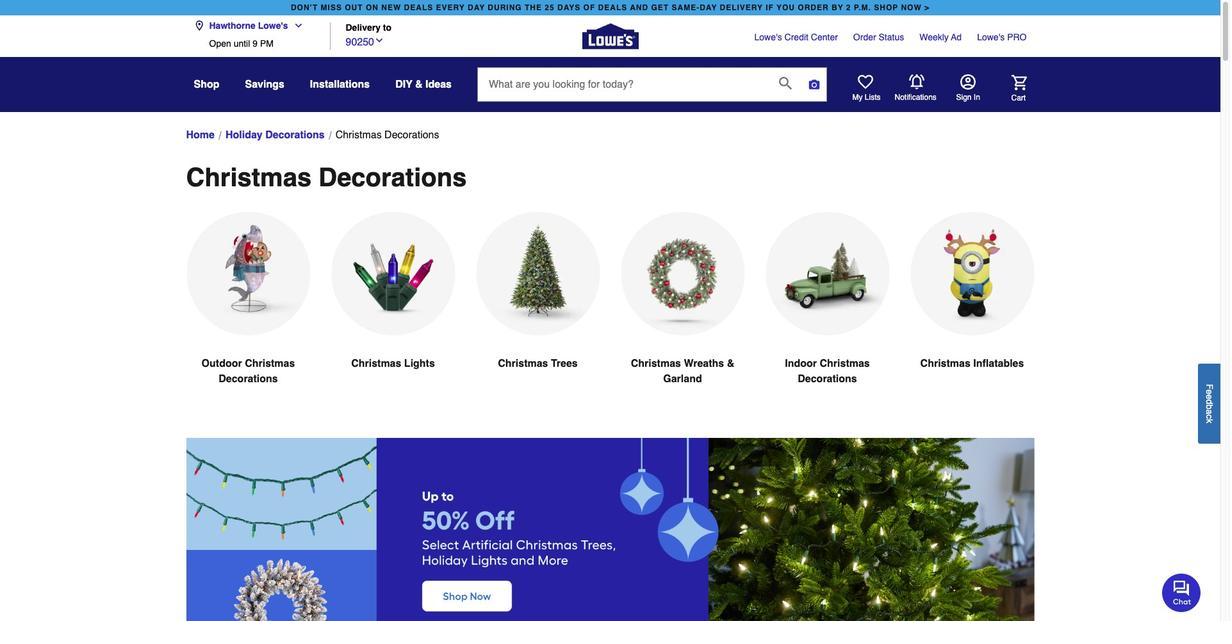 Task type: vqa. For each thing, say whether or not it's contained in the screenshot.
right The 6
no



Task type: locate. For each thing, give the bounding box(es) containing it.
lights
[[404, 358, 435, 370]]

0 horizontal spatial lowe's
[[258, 21, 288, 31]]

don't
[[291, 3, 318, 12]]

out
[[345, 3, 363, 12]]

decorations inside outdoor christmas decorations
[[219, 374, 278, 385]]

outdoor
[[202, 358, 242, 370]]

>
[[925, 3, 930, 12]]

e
[[1205, 390, 1215, 395], [1205, 395, 1215, 400]]

e up b
[[1205, 395, 1215, 400]]

1 vertical spatial christmas decorations
[[186, 163, 467, 192]]

christmas inside christmas wreaths & garland
[[631, 358, 681, 370]]

0 vertical spatial &
[[415, 79, 423, 90]]

lowe's credit center link
[[755, 31, 838, 44]]

1 horizontal spatial lowe's
[[755, 32, 782, 42]]

2 e from the top
[[1205, 395, 1215, 400]]

lowe's pro
[[977, 32, 1027, 42]]

inflatables
[[974, 358, 1024, 370]]

christmas left "inflatables"
[[921, 358, 971, 370]]

indoor christmas decorations link
[[766, 212, 890, 418]]

christmas down installations
[[336, 129, 382, 141]]

several christmas string light bulbs in a variety of colors. image
[[331, 212, 455, 336]]

lists
[[865, 93, 881, 102]]

diy & ideas
[[396, 79, 452, 90]]

None search field
[[477, 67, 827, 114]]

indoor
[[785, 358, 817, 370]]

christmas left trees on the bottom left
[[498, 358, 548, 370]]

hawthorne lowe's button
[[194, 13, 309, 38]]

savings button
[[245, 73, 284, 96]]

a
[[1205, 410, 1215, 415]]

1 horizontal spatial day
[[700, 3, 717, 12]]

decorations
[[265, 129, 325, 141], [385, 129, 439, 141], [319, 163, 467, 192], [219, 374, 278, 385], [798, 374, 857, 385]]

order status link
[[854, 31, 904, 44]]

my
[[853, 93, 863, 102]]

lowe's left pro
[[977, 32, 1005, 42]]

ideas
[[426, 79, 452, 90]]

e up d
[[1205, 390, 1215, 395]]

lowe's left credit at the right top of page
[[755, 32, 782, 42]]

lowe's home improvement logo image
[[582, 8, 639, 64]]

notifications
[[895, 93, 937, 102]]

c
[[1205, 415, 1215, 419]]

& right wreaths at the bottom right
[[727, 358, 735, 370]]

sign in
[[957, 93, 981, 102]]

pm
[[260, 38, 274, 49]]

location image
[[194, 21, 204, 31]]

p.m.
[[854, 3, 872, 12]]

&
[[415, 79, 423, 90], [727, 358, 735, 370]]

lowe's home improvement lists image
[[858, 74, 873, 90]]

christmas inside "link"
[[336, 129, 382, 141]]

1 horizontal spatial deals
[[598, 3, 628, 12]]

decorations down outdoor at the bottom
[[219, 374, 278, 385]]

christmas decorations link
[[336, 128, 439, 143]]

& right diy at the top of page
[[415, 79, 423, 90]]

christmas decorations
[[336, 129, 439, 141], [186, 163, 467, 192]]

1 day from the left
[[468, 3, 485, 12]]

to
[[383, 23, 392, 33]]

a minion stuart christmas inflatable. image
[[910, 212, 1035, 336]]

2 horizontal spatial lowe's
[[977, 32, 1005, 42]]

credit
[[785, 32, 809, 42]]

wreaths
[[684, 358, 724, 370]]

christmas wreaths & garland link
[[621, 212, 745, 418]]

christmas right indoor
[[820, 358, 870, 370]]

decorations inside indoor christmas decorations
[[798, 374, 857, 385]]

25
[[545, 3, 555, 12]]

chevron down image
[[288, 21, 304, 31]]

christmas inflatables link
[[910, 212, 1035, 403]]

during
[[488, 3, 522, 12]]

deals right of
[[598, 3, 628, 12]]

decorations down diy at the top of page
[[385, 129, 439, 141]]

deals right new
[[404, 3, 433, 12]]

until
[[234, 38, 250, 49]]

decorations down indoor
[[798, 374, 857, 385]]

status
[[879, 32, 904, 42]]

f e e d b a c k
[[1205, 385, 1215, 424]]

open
[[209, 38, 231, 49]]

order status
[[854, 32, 904, 42]]

home link
[[186, 128, 215, 143]]

don't miss out on new deals every day during the 25 days of deals and get same-day delivery if you order by 2 p.m. shop now >
[[291, 3, 930, 12]]

hawthorne
[[209, 21, 256, 31]]

day left delivery
[[700, 3, 717, 12]]

0 horizontal spatial &
[[415, 79, 423, 90]]

christmas right outdoor at the bottom
[[245, 358, 295, 370]]

outdoor christmas decorations link
[[186, 212, 311, 418]]

center
[[811, 32, 838, 42]]

& inside diy & ideas "button"
[[415, 79, 423, 90]]

christmas inflatables
[[921, 358, 1024, 370]]

home
[[186, 129, 215, 141]]

lowe's
[[258, 21, 288, 31], [755, 32, 782, 42], [977, 32, 1005, 42]]

1 vertical spatial &
[[727, 358, 735, 370]]

by
[[832, 3, 844, 12]]

christmas up garland at right
[[631, 358, 681, 370]]

order
[[798, 3, 829, 12]]

0 horizontal spatial day
[[468, 3, 485, 12]]

2 day from the left
[[700, 3, 717, 12]]

weekly
[[920, 32, 949, 42]]

the
[[525, 3, 542, 12]]

miss
[[321, 3, 342, 12]]

christmas
[[336, 129, 382, 141], [186, 163, 312, 192], [245, 358, 295, 370], [351, 358, 401, 370], [498, 358, 548, 370], [631, 358, 681, 370], [820, 358, 870, 370], [921, 358, 971, 370]]

a christmas wreath with red and white ornaments. image
[[621, 212, 745, 336]]

day
[[468, 3, 485, 12], [700, 3, 717, 12]]

1 e from the top
[[1205, 390, 1215, 395]]

camera image
[[808, 78, 821, 91]]

christmas trees
[[498, 358, 578, 370]]

diy
[[396, 79, 413, 90]]

holiday decorations link
[[226, 128, 325, 143]]

now
[[901, 3, 922, 12]]

christmas wreaths & garland
[[631, 358, 735, 385]]

decorations down christmas decorations "link"
[[319, 163, 467, 192]]

chevron down image
[[374, 35, 385, 45]]

search image
[[779, 77, 792, 90]]

lowe's for lowe's pro
[[977, 32, 1005, 42]]

chat invite button image
[[1163, 573, 1202, 612]]

lowe's up pm at the top of page
[[258, 21, 288, 31]]

1 horizontal spatial &
[[727, 358, 735, 370]]

a full-width pre-lit artificial christmas tree. image
[[476, 212, 600, 336]]

day right every
[[468, 3, 485, 12]]

0 horizontal spatial deals
[[404, 3, 433, 12]]



Task type: describe. For each thing, give the bounding box(es) containing it.
and
[[630, 3, 649, 12]]

trees
[[551, 358, 578, 370]]

hawthorne lowe's
[[209, 21, 288, 31]]

christmas trees link
[[476, 212, 600, 403]]

lowe's for lowe's credit center
[[755, 32, 782, 42]]

2 deals from the left
[[598, 3, 628, 12]]

christmas lights
[[351, 358, 435, 370]]

you
[[777, 3, 795, 12]]

outdoor christmas decorations
[[202, 358, 295, 385]]

on
[[366, 3, 379, 12]]

christmas down holiday
[[186, 163, 312, 192]]

days
[[558, 3, 581, 12]]

Search Query text field
[[478, 68, 769, 101]]

a green pickup truck with christmas trees indoor christmas decoration. image
[[766, 212, 890, 336]]

2
[[847, 3, 851, 12]]

christmas inside outdoor christmas decorations
[[245, 358, 295, 370]]

f
[[1205, 385, 1215, 390]]

if
[[766, 3, 774, 12]]

christmas left "lights"
[[351, 358, 401, 370]]

decorations right holiday
[[265, 129, 325, 141]]

delivery
[[346, 23, 381, 33]]

d
[[1205, 400, 1215, 405]]

installations
[[310, 79, 370, 90]]

christmas lights link
[[331, 212, 455, 403]]

lowe's home improvement notification center image
[[909, 74, 925, 90]]

delivery to
[[346, 23, 392, 33]]

same-
[[672, 3, 700, 12]]

shop
[[194, 79, 220, 90]]

installations button
[[310, 73, 370, 96]]

christmas inside indoor christmas decorations
[[820, 358, 870, 370]]

get
[[651, 3, 669, 12]]

k
[[1205, 419, 1215, 424]]

cart button
[[994, 75, 1027, 103]]

lowe's home improvement cart image
[[1012, 75, 1027, 90]]

ad
[[951, 32, 962, 42]]

every
[[436, 3, 465, 12]]

f e e d b a c k button
[[1199, 364, 1221, 444]]

shop
[[874, 3, 899, 12]]

pro
[[1008, 32, 1027, 42]]

savings
[[245, 79, 284, 90]]

0 vertical spatial christmas decorations
[[336, 129, 439, 141]]

weekly ad link
[[920, 31, 962, 44]]

my lists
[[853, 93, 881, 102]]

christmas inside 'link'
[[498, 358, 548, 370]]

holiday
[[226, 129, 263, 141]]

an l e d shark eating a gingerbread man outdoor christmas decoration. image
[[186, 212, 311, 336]]

order
[[854, 32, 877, 42]]

cart
[[1012, 93, 1026, 102]]

new
[[382, 3, 401, 12]]

lowe's pro link
[[977, 31, 1027, 44]]

sign in button
[[957, 74, 981, 103]]

weekly ad
[[920, 32, 962, 42]]

90250
[[346, 36, 374, 48]]

decorations inside "link"
[[385, 129, 439, 141]]

1 deals from the left
[[404, 3, 433, 12]]

delivery
[[720, 3, 763, 12]]

b
[[1205, 405, 1215, 410]]

don't miss out on new deals every day during the 25 days of deals and get same-day delivery if you order by 2 p.m. shop now > link
[[288, 0, 933, 15]]

holiday decorations
[[226, 129, 325, 141]]

my lists link
[[853, 74, 881, 103]]

garland
[[664, 374, 702, 385]]

& inside christmas wreaths & garland
[[727, 358, 735, 370]]

sign
[[957, 93, 972, 102]]

in
[[974, 93, 981, 102]]

lowe's home improvement account image
[[960, 74, 976, 90]]

lowe's inside 'button'
[[258, 21, 288, 31]]

advertisement region
[[186, 438, 1035, 622]]

indoor christmas decorations
[[785, 358, 870, 385]]

of
[[584, 3, 596, 12]]

lowe's credit center
[[755, 32, 838, 42]]

9
[[253, 38, 258, 49]]

90250 button
[[346, 33, 385, 50]]



